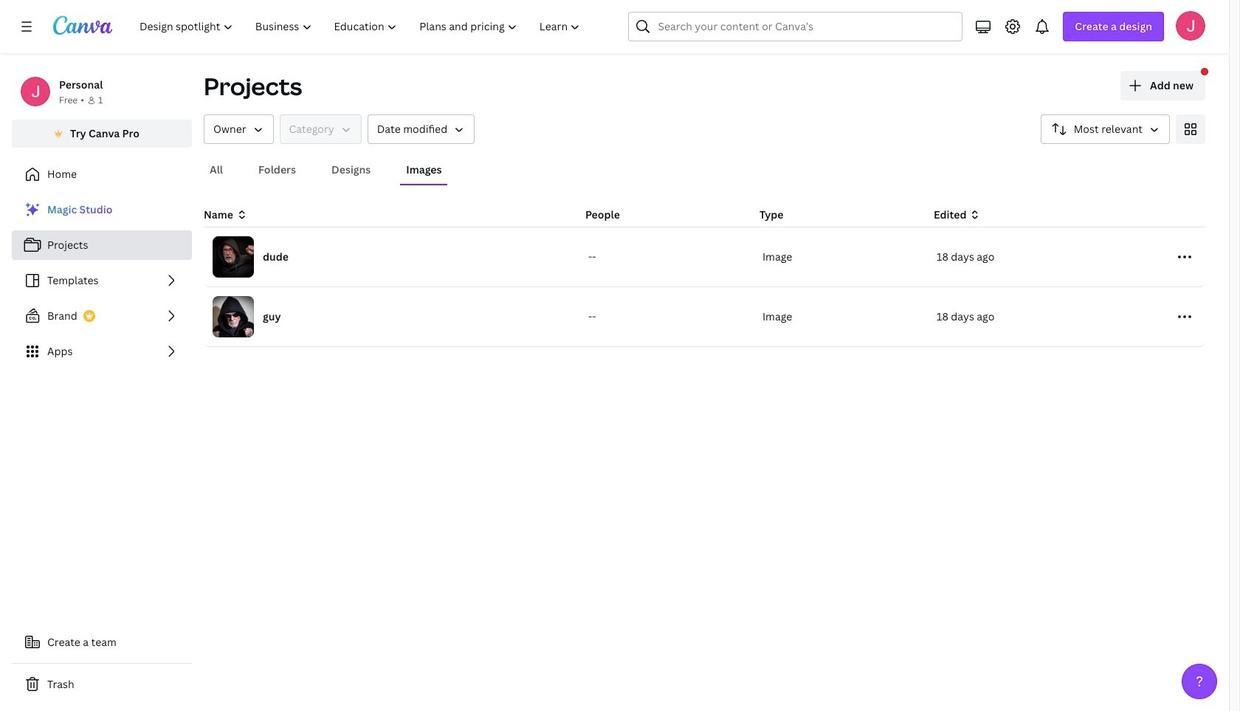 Task type: describe. For each thing, give the bounding box(es) containing it.
Sort by button
[[1041, 114, 1171, 144]]

Search search field
[[658, 13, 934, 41]]

Date modified button
[[368, 114, 475, 144]]

top level navigation element
[[130, 12, 593, 41]]



Task type: vqa. For each thing, say whether or not it's contained in the screenshot.
search box
yes



Task type: locate. For each thing, give the bounding box(es) containing it.
Owner button
[[204, 114, 274, 144]]

james peterson image
[[1177, 11, 1206, 41]]

list
[[12, 195, 192, 366]]

None search field
[[629, 12, 963, 41]]

Category button
[[280, 114, 362, 144]]



